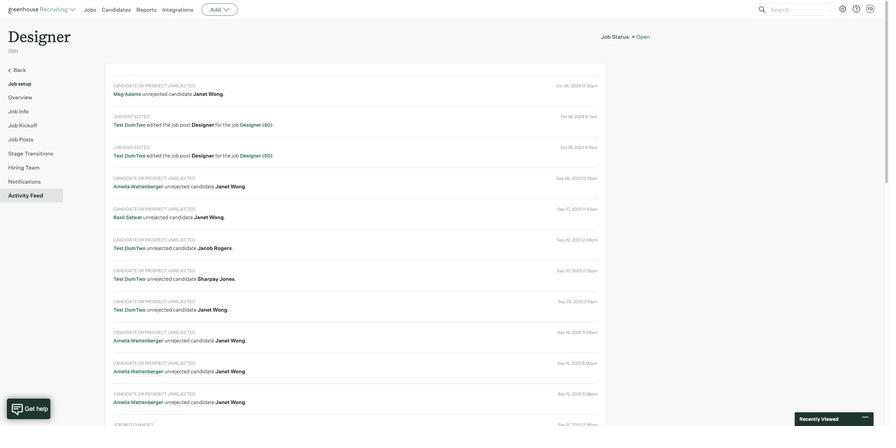 Task type: describe. For each thing, give the bounding box(es) containing it.
notifications
[[8, 178, 41, 185]]

job status:
[[601, 33, 631, 40]]

sep 20, 2023 2:51pm test dumtwo unrejected candidate janet wong .
[[113, 299, 598, 314]]

dumtwo for fourth test dumtwo link from the bottom
[[125, 153, 146, 159]]

unrejected for sep 20, 2023 2:55pm test dumtwo unrejected candidate sharpay jones .
[[147, 276, 172, 283]]

2023 for basil safwat link
[[572, 207, 582, 212]]

2023 for 2nd test dumtwo link from the bottom
[[572, 268, 582, 274]]

hiring team link
[[8, 164, 60, 172]]

5 test dumtwo link from the top
[[113, 307, 146, 313]]

designer link
[[8, 19, 71, 48]]

stage
[[8, 150, 23, 157]]

designer (50)
[[8, 26, 71, 54]]

2:55pm
[[583, 268, 598, 274]]

20, for jacob rogers
[[565, 238, 572, 243]]

janet for sep 15, 2023 6:00pm amelia wattenberger unrejected candidate janet wong .
[[215, 369, 230, 375]]

prospect for oct 24, 2023 12:32pm meg adams unrejected candidate janet wong .
[[145, 83, 167, 88]]

11:43am
[[583, 207, 598, 212]]

5:58pm
[[583, 392, 598, 397]]

janet for sep 15, 2023 5:58pm amelia wattenberger unrejected candidate janet wong .
[[215, 400, 230, 406]]

wattenberger for sep 15, 2023 5:58pm amelia wattenberger unrejected candidate janet wong .
[[131, 400, 163, 406]]

meg
[[113, 91, 124, 97]]

candidate or prospect unrejected for sep 20, 2023 2:55pm test dumtwo unrejected candidate sharpay jones .
[[113, 268, 195, 274]]

dumtwo for 5th test dumtwo link from the bottom of the page
[[125, 122, 146, 128]]

. for sep 20, 2023 2:51pm test dumtwo unrejected candidate janet wong .
[[227, 307, 229, 314]]

unrejected for sep 15, 2023 5:58pm amelia wattenberger unrejected candidate janet wong .
[[164, 400, 190, 406]]

sep for sep 15, 2023 6:00pm amelia wattenberger unrejected candidate janet wong .
[[558, 361, 565, 366]]

sep for sep 20, 2023 2:55pm test dumtwo unrejected candidate sharpay jones .
[[557, 268, 565, 274]]

recently viewed
[[800, 417, 839, 423]]

1 edited from the top
[[134, 114, 150, 119]]

sep 28, 2023 12:10pm amelia wattenberger unrejected candidate janet wong .
[[113, 176, 598, 190]]

wong for sep 20, 2023 2:51pm test dumtwo unrejected candidate janet wong .
[[213, 307, 227, 314]]

candidate or prospect unrejected for sep 15, 2023 6:00pm amelia wattenberger unrejected candidate janet wong .
[[113, 361, 195, 366]]

candidate for sep 15, 2023 5:58pm amelia wattenberger unrejected candidate janet wong .
[[113, 392, 137, 397]]

18, for 5th test dumtwo link from the bottom of the page
[[569, 114, 574, 119]]

overview link
[[8, 93, 60, 101]]

amelia for sep 28, 2023 12:10pm amelia wattenberger unrejected candidate janet wong .
[[113, 184, 130, 190]]

18, for fourth test dumtwo link from the bottom
[[569, 145, 574, 150]]

td button
[[866, 5, 875, 13]]

overview
[[8, 94, 32, 101]]

candidate or prospect unrejected for sep 15, 2023 5:58pm amelia wattenberger unrejected candidate janet wong .
[[113, 392, 195, 397]]

sep 19, 2023 11:09am amelia wattenberger unrejected candidate janet wong .
[[113, 330, 598, 344]]

(50) inside designer (50)
[[8, 48, 18, 54]]

hiring
[[8, 164, 24, 171]]

activity feed
[[8, 192, 43, 199]]

or for sep 19, 2023 11:09am amelia wattenberger unrejected candidate janet wong .
[[138, 330, 144, 335]]

candidate for sep 28, 2023 12:10pm amelia wattenberger unrejected candidate janet wong .
[[113, 176, 137, 181]]

wong for sep 19, 2023 11:09am amelia wattenberger unrejected candidate janet wong .
[[231, 338, 245, 344]]

candidate for sep 20, 2023 2:56pm test dumtwo unrejected candidate jacob rogers .
[[113, 238, 137, 243]]

team
[[25, 164, 40, 171]]

2023 for 5th test dumtwo link from the bottom of the page
[[575, 114, 584, 119]]

transitions
[[25, 150, 53, 157]]

add
[[210, 6, 221, 13]]

candidate or prospect unrejected for sep 20, 2023 2:51pm test dumtwo unrejected candidate janet wong .
[[113, 299, 195, 304]]

candidate for sep 28, 2023 12:10pm amelia wattenberger unrejected candidate janet wong .
[[191, 184, 214, 190]]

2 vertical spatial (50)
[[262, 153, 273, 159]]

hiring team
[[8, 164, 40, 171]]

amelia wattenberger link for sep 19, 2023 11:09am amelia wattenberger unrejected candidate janet wong .
[[113, 338, 163, 344]]

or for sep 15, 2023 6:00pm amelia wattenberger unrejected candidate janet wong .
[[138, 361, 144, 366]]

post for 5th test dumtwo link from the bottom of the page
[[180, 122, 191, 128]]

janet for sep 28, 2023 12:10pm amelia wattenberger unrejected candidate janet wong .
[[215, 184, 230, 190]]

back
[[13, 66, 26, 73]]

stage transitions
[[8, 150, 53, 157]]

oct 24, 2023 12:32pm meg adams unrejected candidate janet wong .
[[113, 83, 598, 97]]

2 edited from the top
[[147, 153, 162, 159]]

2023 for third test dumtwo link from the top of the page
[[572, 238, 582, 243]]

post for fourth test dumtwo link from the bottom
[[180, 153, 191, 159]]

1 edited from the top
[[147, 122, 162, 128]]

reports
[[136, 6, 157, 13]]

unrejected for sep 19, 2023 11:09am amelia wattenberger unrejected candidate janet wong .
[[168, 330, 195, 335]]

19,
[[566, 330, 571, 335]]

job post edited for 5th test dumtwo link from the bottom of the page
[[113, 114, 150, 119]]

9:11am for 5th test dumtwo link from the bottom of the page
[[585, 114, 598, 119]]

or for sep 20, 2023 2:51pm test dumtwo unrejected candidate janet wong .
[[138, 299, 144, 304]]

greenhouse recruiting image
[[8, 5, 70, 14]]

recently
[[800, 417, 820, 423]]

job for job setup
[[8, 81, 17, 87]]

candidate for oct 24, 2023 12:32pm meg adams unrejected candidate janet wong .
[[169, 91, 192, 97]]

oct 18, 2023 9:11am test dumtwo edited the job post designer for the job designer (50) . for designer (50) link associated with fourth test dumtwo link from the bottom
[[113, 145, 598, 159]]

2 for from the top
[[215, 153, 222, 159]]

job kickoff
[[8, 122, 37, 129]]

wong for sep 28, 2023 12:10pm amelia wattenberger unrejected candidate janet wong .
[[231, 184, 245, 190]]

job posts link
[[8, 135, 60, 144]]

job kickoff link
[[8, 121, 60, 130]]

3 test dumtwo link from the top
[[113, 246, 146, 251]]

status:
[[612, 33, 631, 40]]

2:56pm
[[583, 238, 598, 243]]

candidate for sep 20, 2023 2:56pm test dumtwo unrejected candidate jacob rogers .
[[173, 245, 197, 252]]

candidate or prospect unrejected for sep 28, 2023 12:10pm amelia wattenberger unrejected candidate janet wong .
[[113, 176, 195, 181]]

integrations
[[162, 6, 194, 13]]

amelia for sep 15, 2023 6:00pm amelia wattenberger unrejected candidate janet wong .
[[113, 369, 130, 375]]

candidate for oct 24, 2023 12:32pm meg adams unrejected candidate janet wong .
[[113, 83, 137, 88]]

activity
[[8, 192, 29, 199]]

unrejected for sep 20, 2023 2:51pm test dumtwo unrejected candidate janet wong .
[[168, 299, 195, 304]]

sep for sep 20, 2023 2:51pm test dumtwo unrejected candidate janet wong .
[[558, 299, 566, 304]]

wong for sep 15, 2023 5:58pm amelia wattenberger unrejected candidate janet wong .
[[231, 400, 245, 406]]

sep 20, 2023 2:55pm test dumtwo unrejected candidate sharpay jones .
[[113, 268, 598, 283]]

test for 5th test dumtwo link from the top of the page
[[113, 307, 124, 313]]

kickoff
[[19, 122, 37, 129]]

sep for sep 28, 2023 12:10pm amelia wattenberger unrejected candidate janet wong .
[[557, 176, 564, 181]]

post for 5th test dumtwo link from the bottom of the page
[[122, 114, 133, 119]]

unrejected for sep 15, 2023 6:00pm amelia wattenberger unrejected candidate janet wong .
[[168, 361, 195, 366]]

unrejected for sep 27, 2023 11:43am basil safwat unrejected candidate janet wong .
[[143, 214, 168, 221]]

or for sep 27, 2023 11:43am basil safwat unrejected candidate janet wong .
[[138, 207, 144, 212]]

add button
[[202, 3, 238, 16]]

job for job kickoff
[[8, 122, 18, 129]]

integrations link
[[162, 6, 194, 13]]

28,
[[565, 176, 571, 181]]

back link
[[8, 66, 60, 75]]

sep 20, 2023 2:56pm test dumtwo unrejected candidate jacob rogers .
[[113, 238, 598, 252]]

Search text field
[[769, 5, 825, 15]]

open
[[637, 33, 650, 40]]

job posts
[[8, 136, 33, 143]]

unrejected for sep 20, 2023 2:56pm test dumtwo unrejected candidate jacob rogers .
[[168, 238, 195, 243]]

feed
[[30, 192, 43, 199]]

posts
[[19, 136, 33, 143]]

test for fourth test dumtwo link from the bottom
[[113, 153, 124, 159]]

basil safwat link
[[113, 215, 142, 221]]

safwat
[[126, 215, 142, 221]]

or for sep 28, 2023 12:10pm amelia wattenberger unrejected candidate janet wong .
[[138, 176, 144, 181]]

or for oct 24, 2023 12:32pm meg adams unrejected candidate janet wong .
[[138, 83, 144, 88]]

activity feed link
[[8, 192, 60, 200]]

27,
[[566, 207, 571, 212]]

unrejected for sep 15, 2023 5:58pm amelia wattenberger unrejected candidate janet wong .
[[168, 392, 195, 397]]

amelia wattenberger link for sep 28, 2023 12:10pm amelia wattenberger unrejected candidate janet wong .
[[113, 184, 163, 190]]

unrejected for sep 20, 2023 2:55pm test dumtwo unrejected candidate sharpay jones .
[[168, 268, 195, 274]]

15, for sep 15, 2023 6:00pm amelia wattenberger unrejected candidate janet wong .
[[566, 361, 571, 366]]

2 vertical spatial oct
[[561, 145, 568, 150]]

15, for sep 15, 2023 5:58pm amelia wattenberger unrejected candidate janet wong .
[[566, 392, 571, 397]]

unrejected for sep 15, 2023 6:00pm amelia wattenberger unrejected candidate janet wong .
[[164, 369, 190, 375]]

2023 for fourth test dumtwo link from the bottom
[[575, 145, 584, 150]]

td button
[[865, 3, 876, 14]]

1 test dumtwo link from the top
[[113, 122, 146, 128]]

prospect for sep 20, 2023 2:55pm test dumtwo unrejected candidate sharpay jones .
[[145, 268, 167, 274]]



Task type: locate. For each thing, give the bounding box(es) containing it.
oct 18, 2023 9:11am test dumtwo edited the job post designer for the job designer (50) . up sep 28, 2023 12:10pm amelia wattenberger unrejected candidate janet wong .
[[113, 145, 598, 159]]

job for job info
[[8, 108, 18, 115]]

. inside sep 20, 2023 2:55pm test dumtwo unrejected candidate sharpay jones .
[[235, 276, 236, 283]]

1 vertical spatial for
[[215, 153, 222, 159]]

.
[[223, 91, 225, 97], [273, 122, 274, 128], [273, 153, 274, 159], [245, 184, 247, 190], [224, 214, 225, 221], [232, 245, 233, 252], [235, 276, 236, 283], [227, 307, 229, 314], [245, 338, 247, 344], [245, 369, 247, 375], [245, 400, 247, 406]]

prospect for sep 19, 2023 11:09am amelia wattenberger unrejected candidate janet wong .
[[145, 330, 167, 335]]

2023 inside the sep 19, 2023 11:09am amelia wattenberger unrejected candidate janet wong .
[[572, 330, 582, 335]]

setup
[[18, 81, 31, 87]]

20, left 2:56pm
[[565, 238, 572, 243]]

1 18, from the top
[[569, 114, 574, 119]]

sep left the 28,
[[557, 176, 564, 181]]

unrejected for sep 28, 2023 12:10pm amelia wattenberger unrejected candidate janet wong .
[[168, 176, 195, 181]]

candidate or prospect unrejected for sep 19, 2023 11:09am amelia wattenberger unrejected candidate janet wong .
[[113, 330, 195, 335]]

0 vertical spatial (50)
[[8, 48, 18, 54]]

amelia wattenberger link for sep 15, 2023 6:00pm amelia wattenberger unrejected candidate janet wong .
[[113, 369, 163, 375]]

sep left 2:51pm in the right of the page
[[558, 299, 566, 304]]

sep 15, 2023 5:58pm amelia wattenberger unrejected candidate janet wong .
[[113, 392, 598, 406]]

sep inside sep 15, 2023 6:00pm amelia wattenberger unrejected candidate janet wong .
[[558, 361, 565, 366]]

1 test from the top
[[113, 122, 124, 128]]

prospect
[[145, 83, 167, 88], [145, 176, 167, 181], [145, 207, 167, 212], [145, 238, 167, 243], [145, 268, 167, 274], [145, 299, 167, 304], [145, 330, 167, 335], [145, 361, 167, 366], [145, 392, 167, 397]]

15, left "5:58pm"
[[566, 392, 571, 397]]

6 or from the top
[[138, 299, 144, 304]]

oct 18, 2023 9:11am test dumtwo edited the job post designer for the job designer (50) .
[[113, 114, 598, 128], [113, 145, 598, 159]]

prospect for sep 15, 2023 5:58pm amelia wattenberger unrejected candidate janet wong .
[[145, 392, 167, 397]]

dumtwo inside sep 20, 2023 2:56pm test dumtwo unrejected candidate jacob rogers .
[[125, 246, 146, 251]]

2 prospect from the top
[[145, 176, 167, 181]]

sep left 27,
[[557, 207, 565, 212]]

8 or from the top
[[138, 361, 144, 366]]

edited
[[134, 114, 150, 119], [134, 145, 150, 150]]

sep left 2:55pm
[[557, 268, 565, 274]]

1 vertical spatial post
[[180, 153, 191, 159]]

4 amelia from the top
[[113, 400, 130, 406]]

2023 down 12:32pm
[[575, 114, 584, 119]]

amelia inside sep 15, 2023 5:58pm amelia wattenberger unrejected candidate janet wong .
[[113, 400, 130, 406]]

5 dumtwo from the top
[[125, 307, 146, 313]]

janet inside sep 15, 2023 5:58pm amelia wattenberger unrejected candidate janet wong .
[[215, 400, 230, 406]]

0 vertical spatial edited
[[147, 122, 162, 128]]

amelia inside sep 15, 2023 6:00pm amelia wattenberger unrejected candidate janet wong .
[[113, 369, 130, 375]]

wattenberger inside sep 28, 2023 12:10pm amelia wattenberger unrejected candidate janet wong .
[[131, 184, 163, 190]]

2023 inside oct 24, 2023 12:32pm meg adams unrejected candidate janet wong .
[[571, 83, 581, 88]]

candidates link
[[102, 6, 131, 13]]

8 unrejected from the top
[[168, 361, 195, 366]]

4 candidate from the top
[[113, 238, 137, 243]]

5 prospect from the top
[[145, 268, 167, 274]]

2023 up 12:10pm
[[575, 145, 584, 150]]

4 amelia wattenberger link from the top
[[113, 400, 163, 406]]

prospect for sep 20, 2023 2:51pm test dumtwo unrejected candidate janet wong .
[[145, 299, 167, 304]]

0 vertical spatial post
[[180, 122, 191, 128]]

2023 inside sep 27, 2023 11:43am basil safwat unrejected candidate janet wong .
[[572, 207, 582, 212]]

1 vertical spatial oct 18, 2023 9:11am test dumtwo edited the job post designer for the job designer (50) .
[[113, 145, 598, 159]]

3 candidate or prospect unrejected from the top
[[113, 207, 195, 212]]

1 amelia from the top
[[113, 184, 130, 190]]

. inside sep 20, 2023 2:56pm test dumtwo unrejected candidate jacob rogers .
[[232, 245, 233, 252]]

the
[[163, 122, 170, 128], [223, 122, 231, 128], [163, 153, 170, 159], [223, 153, 231, 159]]

edited
[[147, 122, 162, 128], [147, 153, 162, 159]]

2023 for 5th test dumtwo link from the top of the page
[[574, 299, 583, 304]]

prospect for sep 28, 2023 12:10pm amelia wattenberger unrejected candidate janet wong .
[[145, 176, 167, 181]]

viewed
[[821, 417, 839, 423]]

0 vertical spatial for
[[215, 122, 222, 128]]

. inside sep 28, 2023 12:10pm amelia wattenberger unrejected candidate janet wong .
[[245, 184, 247, 190]]

sep left "5:58pm"
[[558, 392, 565, 397]]

info
[[19, 108, 29, 115]]

20, left 2:55pm
[[565, 268, 572, 274]]

1 vertical spatial post
[[122, 145, 133, 150]]

candidate for sep 27, 2023 11:43am basil safwat unrejected candidate janet wong .
[[170, 214, 193, 221]]

dumtwo inside sep 20, 2023 2:55pm test dumtwo unrejected candidate sharpay jones .
[[125, 277, 146, 282]]

3 dumtwo from the top
[[125, 246, 146, 251]]

0 vertical spatial post
[[122, 114, 133, 119]]

for
[[215, 122, 222, 128], [215, 153, 222, 159]]

2 unrejected from the top
[[168, 176, 195, 181]]

unrejected inside sep 28, 2023 12:10pm amelia wattenberger unrejected candidate janet wong .
[[164, 184, 190, 190]]

unrejected for sep 19, 2023 11:09am amelia wattenberger unrejected candidate janet wong .
[[164, 338, 190, 344]]

3 amelia from the top
[[113, 369, 130, 375]]

janet for sep 27, 2023 11:43am basil safwat unrejected candidate janet wong .
[[194, 214, 208, 221]]

job for job status:
[[601, 33, 611, 40]]

2 amelia wattenberger link from the top
[[113, 338, 163, 344]]

wattenberger inside the sep 19, 2023 11:09am amelia wattenberger unrejected candidate janet wong .
[[131, 338, 163, 344]]

7 prospect from the top
[[145, 330, 167, 335]]

20, for sharpay jones
[[565, 268, 572, 274]]

3 unrejected from the top
[[168, 207, 195, 212]]

2023 inside sep 20, 2023 2:55pm test dumtwo unrejected candidate sharpay jones .
[[572, 268, 582, 274]]

test inside sep 20, 2023 2:55pm test dumtwo unrejected candidate sharpay jones .
[[113, 277, 124, 282]]

candidate for sep 27, 2023 11:43am basil safwat unrejected candidate janet wong .
[[113, 207, 137, 212]]

7 unrejected from the top
[[168, 330, 195, 335]]

11:09am
[[583, 330, 598, 335]]

2 post from the top
[[122, 145, 133, 150]]

candidates
[[102, 6, 131, 13]]

test for third test dumtwo link from the top of the page
[[113, 246, 124, 251]]

2023 inside sep 20, 2023 2:56pm test dumtwo unrejected candidate jacob rogers .
[[572, 238, 582, 243]]

sep inside sep 27, 2023 11:43am basil safwat unrejected candidate janet wong .
[[557, 207, 565, 212]]

3 test from the top
[[113, 246, 124, 251]]

candidate or prospect unrejected for sep 27, 2023 11:43am basil safwat unrejected candidate janet wong .
[[113, 207, 195, 212]]

sep
[[557, 176, 564, 181], [557, 207, 565, 212], [557, 238, 565, 243], [557, 268, 565, 274], [558, 299, 566, 304], [558, 330, 565, 335], [558, 361, 565, 366], [558, 392, 565, 397]]

oct inside oct 24, 2023 12:32pm meg adams unrejected candidate janet wong .
[[557, 83, 563, 88]]

or for sep 20, 2023 2:55pm test dumtwo unrejected candidate sharpay jones .
[[138, 268, 144, 274]]

oct left 24,
[[557, 83, 563, 88]]

jones
[[220, 276, 235, 283]]

. for sep 20, 2023 2:56pm test dumtwo unrejected candidate jacob rogers .
[[232, 245, 233, 252]]

jobs link
[[84, 6, 96, 13]]

sep 27, 2023 11:43am basil safwat unrejected candidate janet wong .
[[113, 207, 598, 221]]

0 vertical spatial 18,
[[569, 114, 574, 119]]

designer (50) link for fourth test dumtwo link from the bottom
[[240, 153, 273, 159]]

wong for sep 15, 2023 6:00pm amelia wattenberger unrejected candidate janet wong .
[[231, 369, 245, 375]]

2023 right 27,
[[572, 207, 582, 212]]

2 job post edited from the top
[[113, 145, 150, 150]]

amelia wattenberger link for sep 15, 2023 5:58pm amelia wattenberger unrejected candidate janet wong .
[[113, 400, 163, 406]]

2023 left 6:00pm on the bottom
[[572, 361, 582, 366]]

2 post from the top
[[180, 153, 191, 159]]

wattenberger for sep 15, 2023 6:00pm amelia wattenberger unrejected candidate janet wong .
[[131, 369, 163, 375]]

2:51pm
[[584, 299, 598, 304]]

candidate inside sep 28, 2023 12:10pm amelia wattenberger unrejected candidate janet wong .
[[191, 184, 214, 190]]

td
[[868, 7, 873, 11]]

8 candidate or prospect unrejected from the top
[[113, 361, 195, 366]]

candidate for sep 15, 2023 6:00pm amelia wattenberger unrejected candidate janet wong .
[[113, 361, 137, 366]]

3 amelia wattenberger link from the top
[[113, 369, 163, 375]]

4 unrejected from the top
[[168, 238, 195, 243]]

test for 5th test dumtwo link from the bottom of the page
[[113, 122, 124, 128]]

6:00pm
[[582, 361, 598, 366]]

job post edited for fourth test dumtwo link from the bottom
[[113, 145, 150, 150]]

1 vertical spatial 15,
[[566, 392, 571, 397]]

job left the setup
[[8, 81, 17, 87]]

9:11am
[[585, 114, 598, 119], [585, 145, 598, 150]]

amelia inside sep 28, 2023 12:10pm amelia wattenberger unrejected candidate janet wong .
[[113, 184, 130, 190]]

dumtwo inside sep 20, 2023 2:51pm test dumtwo unrejected candidate janet wong .
[[125, 307, 146, 313]]

sep inside sep 20, 2023 2:55pm test dumtwo unrejected candidate sharpay jones .
[[557, 268, 565, 274]]

1 vertical spatial edited
[[134, 145, 150, 150]]

1 designer (50) link from the top
[[240, 122, 273, 128]]

job for job posts
[[8, 136, 18, 143]]

0 vertical spatial job post edited
[[113, 114, 150, 119]]

18, down 24,
[[569, 114, 574, 119]]

1 vertical spatial designer (50) link
[[240, 153, 273, 159]]

job left "status:"
[[601, 33, 611, 40]]

1 vertical spatial (50)
[[262, 122, 273, 128]]

wattenberger inside sep 15, 2023 5:58pm amelia wattenberger unrejected candidate janet wong .
[[131, 400, 163, 406]]

2023 for "amelia wattenberger" link for sep 19, 2023 11:09am amelia wattenberger unrejected candidate janet wong .
[[572, 330, 582, 335]]

. inside sep 27, 2023 11:43am basil safwat unrejected candidate janet wong .
[[224, 214, 225, 221]]

. for sep 15, 2023 6:00pm amelia wattenberger unrejected candidate janet wong .
[[245, 369, 247, 375]]

unrejected inside sep 15, 2023 6:00pm amelia wattenberger unrejected candidate janet wong .
[[164, 369, 190, 375]]

unrejected for sep 28, 2023 12:10pm amelia wattenberger unrejected candidate janet wong .
[[164, 184, 190, 190]]

candidate for sep 20, 2023 2:55pm test dumtwo unrejected candidate sharpay jones .
[[113, 268, 137, 274]]

. for sep 27, 2023 11:43am basil safwat unrejected candidate janet wong .
[[224, 214, 225, 221]]

4 test from the top
[[113, 277, 124, 282]]

. inside sep 15, 2023 6:00pm amelia wattenberger unrejected candidate janet wong .
[[245, 369, 247, 375]]

janet for sep 19, 2023 11:09am amelia wattenberger unrejected candidate janet wong .
[[215, 338, 230, 344]]

janet inside the sep 19, 2023 11:09am amelia wattenberger unrejected candidate janet wong .
[[215, 338, 230, 344]]

reports link
[[136, 6, 157, 13]]

candidate for sep 19, 2023 11:09am amelia wattenberger unrejected candidate janet wong .
[[113, 330, 137, 335]]

9 prospect from the top
[[145, 392, 167, 397]]

. for sep 15, 2023 5:58pm amelia wattenberger unrejected candidate janet wong .
[[245, 400, 247, 406]]

test inside sep 20, 2023 2:56pm test dumtwo unrejected candidate jacob rogers .
[[113, 246, 124, 251]]

1 post from the top
[[180, 122, 191, 128]]

job left posts
[[8, 136, 18, 143]]

amelia for sep 15, 2023 5:58pm amelia wattenberger unrejected candidate janet wong .
[[113, 400, 130, 406]]

rogers
[[214, 245, 232, 252]]

2023 for "amelia wattenberger" link associated with sep 28, 2023 12:10pm amelia wattenberger unrejected candidate janet wong .
[[572, 176, 582, 181]]

7 or from the top
[[138, 330, 144, 335]]

candidate or prospect unrejected for sep 20, 2023 2:56pm test dumtwo unrejected candidate jacob rogers .
[[113, 238, 195, 243]]

janet for sep 20, 2023 2:51pm test dumtwo unrejected candidate janet wong .
[[198, 307, 212, 314]]

5 candidate from the top
[[113, 268, 137, 274]]

2 candidate from the top
[[113, 176, 137, 181]]

oct up the 28,
[[561, 145, 568, 150]]

wong inside sep 28, 2023 12:10pm amelia wattenberger unrejected candidate janet wong .
[[231, 184, 245, 190]]

job
[[601, 33, 611, 40], [8, 81, 17, 87], [8, 108, 18, 115], [8, 122, 18, 129], [8, 136, 18, 143]]

15,
[[566, 361, 571, 366], [566, 392, 571, 397]]

unrejected for oct 24, 2023 12:32pm meg adams unrejected candidate janet wong .
[[168, 83, 195, 88]]

0 vertical spatial job
[[113, 114, 122, 119]]

configure image
[[839, 5, 847, 13]]

4 dumtwo from the top
[[125, 277, 146, 282]]

0 vertical spatial 9:11am
[[585, 114, 598, 119]]

2 or from the top
[[138, 176, 144, 181]]

sharpay
[[198, 276, 219, 283]]

8 candidate from the top
[[113, 361, 137, 366]]

1 job from the top
[[113, 114, 122, 119]]

janet
[[193, 91, 207, 97], [215, 184, 230, 190], [194, 214, 208, 221], [198, 307, 212, 314], [215, 338, 230, 344], [215, 369, 230, 375], [215, 400, 230, 406]]

2 18, from the top
[[569, 145, 574, 150]]

5 candidate or prospect unrejected from the top
[[113, 268, 195, 274]]

sep left 19,
[[558, 330, 565, 335]]

candidate inside sep 20, 2023 2:56pm test dumtwo unrejected candidate jacob rogers .
[[173, 245, 197, 252]]

oct 18, 2023 9:11am test dumtwo edited the job post designer for the job designer (50) . down oct 24, 2023 12:32pm meg adams unrejected candidate janet wong .
[[113, 114, 598, 128]]

wattenberger
[[131, 184, 163, 190], [131, 338, 163, 344], [131, 369, 163, 375], [131, 400, 163, 406]]

test for 2nd test dumtwo link from the bottom
[[113, 277, 124, 282]]

3 prospect from the top
[[145, 207, 167, 212]]

1 candidate or prospect unrejected from the top
[[113, 83, 195, 88]]

2 vertical spatial 20,
[[567, 299, 573, 304]]

4 or from the top
[[138, 238, 144, 243]]

meg adams link
[[113, 91, 141, 97]]

1 vertical spatial job
[[113, 145, 122, 150]]

15, inside sep 15, 2023 6:00pm amelia wattenberger unrejected candidate janet wong .
[[566, 361, 571, 366]]

sep inside sep 28, 2023 12:10pm amelia wattenberger unrejected candidate janet wong .
[[557, 176, 564, 181]]

9 unrejected from the top
[[168, 392, 195, 397]]

jacob
[[198, 245, 213, 252]]

sep inside sep 15, 2023 5:58pm amelia wattenberger unrejected candidate janet wong .
[[558, 392, 565, 397]]

6 candidate or prospect unrejected from the top
[[113, 299, 195, 304]]

1 unrejected from the top
[[168, 83, 195, 88]]

0 vertical spatial 15,
[[566, 361, 571, 366]]

0 vertical spatial edited
[[134, 114, 150, 119]]

(50)
[[8, 48, 18, 54], [262, 122, 273, 128], [262, 153, 273, 159]]

2 test dumtwo link from the top
[[113, 153, 146, 159]]

basil
[[113, 215, 125, 221]]

job left kickoff
[[8, 122, 18, 129]]

oct 18, 2023 9:11am test dumtwo edited the job post designer for the job designer (50) . for 5th test dumtwo link from the bottom of the page's designer (50) link
[[113, 114, 598, 128]]

9:11am up 12:10pm
[[585, 145, 598, 150]]

job for 5th test dumtwo link from the bottom of the page
[[113, 114, 122, 119]]

unrejected inside sep 15, 2023 5:58pm amelia wattenberger unrejected candidate janet wong .
[[164, 400, 190, 406]]

20, inside sep 20, 2023 2:55pm test dumtwo unrejected candidate sharpay jones .
[[565, 268, 572, 274]]

unrejected inside oct 24, 2023 12:32pm meg adams unrejected candidate janet wong .
[[142, 91, 168, 97]]

dumtwo for 5th test dumtwo link from the top of the page
[[125, 307, 146, 313]]

janet inside sep 15, 2023 6:00pm amelia wattenberger unrejected candidate janet wong .
[[215, 369, 230, 375]]

1 9:11am from the top
[[585, 114, 598, 119]]

2023 right 24,
[[571, 83, 581, 88]]

12:10pm
[[583, 176, 598, 181]]

12:32pm
[[582, 83, 598, 88]]

7 candidate or prospect unrejected from the top
[[113, 330, 195, 335]]

candidate for sep 15, 2023 6:00pm amelia wattenberger unrejected candidate janet wong .
[[191, 369, 214, 375]]

5 unrejected from the top
[[168, 268, 195, 274]]

janet inside oct 24, 2023 12:32pm meg adams unrejected candidate janet wong .
[[193, 91, 207, 97]]

unrejected inside sep 20, 2023 2:51pm test dumtwo unrejected candidate janet wong .
[[147, 307, 172, 314]]

janet inside sep 27, 2023 11:43am basil safwat unrejected candidate janet wong .
[[194, 214, 208, 221]]

0 vertical spatial 20,
[[565, 238, 572, 243]]

candidate inside sep 15, 2023 5:58pm amelia wattenberger unrejected candidate janet wong .
[[191, 400, 214, 406]]

prospect for sep 15, 2023 6:00pm amelia wattenberger unrejected candidate janet wong .
[[145, 361, 167, 366]]

oct down 24,
[[561, 114, 568, 119]]

2 designer (50) link from the top
[[240, 153, 273, 159]]

designer
[[8, 26, 71, 46], [192, 122, 214, 128], [240, 122, 261, 128], [192, 153, 214, 159], [240, 153, 261, 159]]

dumtwo for third test dumtwo link from the top of the page
[[125, 246, 146, 251]]

2023 inside sep 15, 2023 6:00pm amelia wattenberger unrejected candidate janet wong .
[[572, 361, 582, 366]]

wattenberger inside sep 15, 2023 6:00pm amelia wattenberger unrejected candidate janet wong .
[[131, 369, 163, 375]]

job setup
[[8, 81, 31, 87]]

sep inside sep 20, 2023 2:51pm test dumtwo unrejected candidate janet wong .
[[558, 299, 566, 304]]

1 vertical spatial 9:11am
[[585, 145, 598, 150]]

8 prospect from the top
[[145, 361, 167, 366]]

job left info
[[8, 108, 18, 115]]

1 prospect from the top
[[145, 83, 167, 88]]

or for sep 20, 2023 2:56pm test dumtwo unrejected candidate jacob rogers .
[[138, 238, 144, 243]]

job info
[[8, 108, 29, 115]]

1 or from the top
[[138, 83, 144, 88]]

dumtwo for 2nd test dumtwo link from the bottom
[[125, 277, 146, 282]]

1 dumtwo from the top
[[125, 122, 146, 128]]

15, inside sep 15, 2023 5:58pm amelia wattenberger unrejected candidate janet wong .
[[566, 392, 571, 397]]

candidate inside the sep 19, 2023 11:09am amelia wattenberger unrejected candidate janet wong .
[[191, 338, 214, 344]]

1 post from the top
[[122, 114, 133, 119]]

1 vertical spatial oct
[[561, 114, 568, 119]]

test inside sep 20, 2023 2:51pm test dumtwo unrejected candidate janet wong .
[[113, 307, 124, 313]]

sep left 6:00pm on the bottom
[[558, 361, 565, 366]]

2023
[[571, 83, 581, 88], [575, 114, 584, 119], [575, 145, 584, 150], [572, 176, 582, 181], [572, 207, 582, 212], [572, 238, 582, 243], [572, 268, 582, 274], [574, 299, 583, 304], [572, 330, 582, 335], [572, 361, 582, 366], [572, 392, 582, 397]]

adams
[[125, 91, 141, 97]]

6 prospect from the top
[[145, 299, 167, 304]]

20, inside sep 20, 2023 2:51pm test dumtwo unrejected candidate janet wong .
[[567, 299, 573, 304]]

1 job post edited from the top
[[113, 114, 150, 119]]

2023 right the 28,
[[572, 176, 582, 181]]

wong inside sep 15, 2023 5:58pm amelia wattenberger unrejected candidate janet wong .
[[231, 400, 245, 406]]

2023 left 2:55pm
[[572, 268, 582, 274]]

job
[[113, 114, 122, 119], [113, 145, 122, 150]]

5 or from the top
[[138, 268, 144, 274]]

sep inside sep 20, 2023 2:56pm test dumtwo unrejected candidate jacob rogers .
[[557, 238, 565, 243]]

candidate for sep 20, 2023 2:51pm test dumtwo unrejected candidate janet wong .
[[113, 299, 137, 304]]

candidate inside sep 20, 2023 2:51pm test dumtwo unrejected candidate janet wong .
[[173, 307, 197, 314]]

4 test dumtwo link from the top
[[113, 277, 146, 282]]

candidate inside sep 27, 2023 11:43am basil safwat unrejected candidate janet wong .
[[170, 214, 193, 221]]

2 dumtwo from the top
[[125, 153, 146, 159]]

candidate inside oct 24, 2023 12:32pm meg adams unrejected candidate janet wong .
[[169, 91, 192, 97]]

3 candidate from the top
[[113, 207, 137, 212]]

wattenberger for sep 28, 2023 12:10pm amelia wattenberger unrejected candidate janet wong .
[[131, 184, 163, 190]]

post for fourth test dumtwo link from the bottom
[[122, 145, 133, 150]]

unrejected
[[142, 91, 168, 97], [164, 184, 190, 190], [143, 214, 168, 221], [147, 245, 172, 252], [147, 276, 172, 283], [147, 307, 172, 314], [164, 338, 190, 344], [164, 369, 190, 375], [164, 400, 190, 406]]

4 wattenberger from the top
[[131, 400, 163, 406]]

notifications link
[[8, 178, 60, 186]]

0 vertical spatial designer (50) link
[[240, 122, 273, 128]]

9:11am for fourth test dumtwo link from the bottom
[[585, 145, 598, 150]]

9 candidate or prospect unrejected from the top
[[113, 392, 195, 397]]

dumtwo
[[125, 122, 146, 128], [125, 153, 146, 159], [125, 246, 146, 251], [125, 277, 146, 282], [125, 307, 146, 313]]

9:11am down 12:32pm
[[585, 114, 598, 119]]

sep 15, 2023 6:00pm amelia wattenberger unrejected candidate janet wong .
[[113, 361, 598, 375]]

1 vertical spatial job post edited
[[113, 145, 150, 150]]

wong inside oct 24, 2023 12:32pm meg adams unrejected candidate janet wong .
[[209, 91, 223, 97]]

3 wattenberger from the top
[[131, 369, 163, 375]]

. for sep 19, 2023 11:09am amelia wattenberger unrejected candidate janet wong .
[[245, 338, 247, 344]]

sep for sep 15, 2023 5:58pm amelia wattenberger unrejected candidate janet wong .
[[558, 392, 565, 397]]

jobs
[[84, 6, 96, 13]]

janet inside sep 20, 2023 2:51pm test dumtwo unrejected candidate janet wong .
[[198, 307, 212, 314]]

20, left 2:51pm in the right of the page
[[567, 299, 573, 304]]

2 edited from the top
[[134, 145, 150, 150]]

3 or from the top
[[138, 207, 144, 212]]

4 candidate or prospect unrejected from the top
[[113, 238, 195, 243]]

2023 left 2:51pm in the right of the page
[[574, 299, 583, 304]]

unrejected inside sep 20, 2023 2:55pm test dumtwo unrejected candidate sharpay jones .
[[147, 276, 172, 283]]

unrejected for oct 24, 2023 12:32pm meg adams unrejected candidate janet wong .
[[142, 91, 168, 97]]

18,
[[569, 114, 574, 119], [569, 145, 574, 150]]

18, up the 28,
[[569, 145, 574, 150]]

candidate for sep 19, 2023 11:09am amelia wattenberger unrejected candidate janet wong .
[[191, 338, 214, 344]]

1 vertical spatial 20,
[[565, 268, 572, 274]]

2023 inside sep 20, 2023 2:51pm test dumtwo unrejected candidate janet wong .
[[574, 299, 583, 304]]

2 job from the top
[[113, 145, 122, 150]]

stage transitions link
[[8, 149, 60, 158]]

20, inside sep 20, 2023 2:56pm test dumtwo unrejected candidate jacob rogers .
[[565, 238, 572, 243]]

2023 left "5:58pm"
[[572, 392, 582, 397]]

sep left 2:56pm
[[557, 238, 565, 243]]

unrejected inside the sep 19, 2023 11:09am amelia wattenberger unrejected candidate janet wong .
[[164, 338, 190, 344]]

9 candidate from the top
[[113, 392, 137, 397]]

2023 inside sep 28, 2023 12:10pm amelia wattenberger unrejected candidate janet wong .
[[572, 176, 582, 181]]

or
[[138, 83, 144, 88], [138, 176, 144, 181], [138, 207, 144, 212], [138, 238, 144, 243], [138, 268, 144, 274], [138, 299, 144, 304], [138, 330, 144, 335], [138, 361, 144, 366], [138, 392, 144, 397]]

amelia
[[113, 184, 130, 190], [113, 338, 130, 344], [113, 369, 130, 375], [113, 400, 130, 406]]

2023 right 19,
[[572, 330, 582, 335]]

5 test from the top
[[113, 307, 124, 313]]

amelia for sep 19, 2023 11:09am amelia wattenberger unrejected candidate janet wong .
[[113, 338, 130, 344]]

unrejected for sep 27, 2023 11:43am basil safwat unrejected candidate janet wong .
[[168, 207, 195, 212]]

20, for janet wong
[[567, 299, 573, 304]]

wong inside sep 15, 2023 6:00pm amelia wattenberger unrejected candidate janet wong .
[[231, 369, 245, 375]]

1 wattenberger from the top
[[131, 184, 163, 190]]

janet inside sep 28, 2023 12:10pm amelia wattenberger unrejected candidate janet wong .
[[215, 184, 230, 190]]

1 oct 18, 2023 9:11am test dumtwo edited the job post designer for the job designer (50) . from the top
[[113, 114, 598, 128]]

candidate
[[169, 91, 192, 97], [191, 184, 214, 190], [170, 214, 193, 221], [173, 245, 197, 252], [173, 276, 197, 283], [173, 307, 197, 314], [191, 338, 214, 344], [191, 369, 214, 375], [191, 400, 214, 406]]

9 or from the top
[[138, 392, 144, 397]]

. inside sep 15, 2023 5:58pm amelia wattenberger unrejected candidate janet wong .
[[245, 400, 247, 406]]

6 unrejected from the top
[[168, 299, 195, 304]]

. inside sep 20, 2023 2:51pm test dumtwo unrejected candidate janet wong .
[[227, 307, 229, 314]]

6 candidate from the top
[[113, 299, 137, 304]]

2 wattenberger from the top
[[131, 338, 163, 344]]

2023 for "amelia wattenberger" link corresponding to sep 15, 2023 6:00pm amelia wattenberger unrejected candidate janet wong .
[[572, 361, 582, 366]]

. inside the sep 19, 2023 11:09am amelia wattenberger unrejected candidate janet wong .
[[245, 338, 247, 344]]

1 amelia wattenberger link from the top
[[113, 184, 163, 190]]

0 vertical spatial oct
[[557, 83, 563, 88]]

2 test from the top
[[113, 153, 124, 159]]

sep for sep 20, 2023 2:56pm test dumtwo unrejected candidate jacob rogers .
[[557, 238, 565, 243]]

candidate or prospect unrejected for oct 24, 2023 12:32pm meg adams unrejected candidate janet wong .
[[113, 83, 195, 88]]

2 amelia from the top
[[113, 338, 130, 344]]

7 candidate from the top
[[113, 330, 137, 335]]

2023 inside sep 15, 2023 5:58pm amelia wattenberger unrejected candidate janet wong .
[[572, 392, 582, 397]]

candidate inside sep 15, 2023 6:00pm amelia wattenberger unrejected candidate janet wong .
[[191, 369, 214, 375]]

candidate inside sep 20, 2023 2:55pm test dumtwo unrejected candidate sharpay jones .
[[173, 276, 197, 283]]

unrejected inside sep 27, 2023 11:43am basil safwat unrejected candidate janet wong .
[[143, 214, 168, 221]]

prospect for sep 27, 2023 11:43am basil safwat unrejected candidate janet wong .
[[145, 207, 167, 212]]

15, left 6:00pm on the bottom
[[566, 361, 571, 366]]

candidate
[[113, 83, 137, 88], [113, 176, 137, 181], [113, 207, 137, 212], [113, 238, 137, 243], [113, 268, 137, 274], [113, 299, 137, 304], [113, 330, 137, 335], [113, 361, 137, 366], [113, 392, 137, 397]]

1 vertical spatial 18,
[[569, 145, 574, 150]]

2 9:11am from the top
[[585, 145, 598, 150]]

job
[[172, 122, 179, 128], [232, 122, 239, 128], [172, 153, 179, 159], [232, 153, 239, 159]]

2 candidate or prospect unrejected from the top
[[113, 176, 195, 181]]

4 prospect from the top
[[145, 238, 167, 243]]

1 candidate from the top
[[113, 83, 137, 88]]

unrejected inside sep 20, 2023 2:56pm test dumtwo unrejected candidate jacob rogers .
[[147, 245, 172, 252]]

sep inside the sep 19, 2023 11:09am amelia wattenberger unrejected candidate janet wong .
[[558, 330, 565, 335]]

wong inside the sep 19, 2023 11:09am amelia wattenberger unrejected candidate janet wong .
[[231, 338, 245, 344]]

unrejected
[[168, 83, 195, 88], [168, 176, 195, 181], [168, 207, 195, 212], [168, 238, 195, 243], [168, 268, 195, 274], [168, 299, 195, 304], [168, 330, 195, 335], [168, 361, 195, 366], [168, 392, 195, 397]]

test
[[113, 122, 124, 128], [113, 153, 124, 159], [113, 246, 124, 251], [113, 277, 124, 282], [113, 307, 124, 313]]

20,
[[565, 238, 572, 243], [565, 268, 572, 274], [567, 299, 573, 304]]

2 oct 18, 2023 9:11am test dumtwo edited the job post designer for the job designer (50) . from the top
[[113, 145, 598, 159]]

. inside oct 24, 2023 12:32pm meg adams unrejected candidate janet wong .
[[223, 91, 225, 97]]

1 vertical spatial edited
[[147, 153, 162, 159]]

amelia inside the sep 19, 2023 11:09am amelia wattenberger unrejected candidate janet wong .
[[113, 338, 130, 344]]

janet for oct 24, 2023 12:32pm meg adams unrejected candidate janet wong .
[[193, 91, 207, 97]]

test dumtwo link
[[113, 122, 146, 128], [113, 153, 146, 159], [113, 246, 146, 251], [113, 277, 146, 282], [113, 307, 146, 313]]

24,
[[564, 83, 570, 88]]

wong for oct 24, 2023 12:32pm meg adams unrejected candidate janet wong .
[[209, 91, 223, 97]]

wong inside sep 20, 2023 2:51pm test dumtwo unrejected candidate janet wong .
[[213, 307, 227, 314]]

2023 left 2:56pm
[[572, 238, 582, 243]]

job info link
[[8, 107, 60, 115]]

wong inside sep 27, 2023 11:43am basil safwat unrejected candidate janet wong .
[[209, 214, 224, 221]]

0 vertical spatial oct 18, 2023 9:11am test dumtwo edited the job post designer for the job designer (50) .
[[113, 114, 598, 128]]

candidate for sep 15, 2023 5:58pm amelia wattenberger unrejected candidate janet wong .
[[191, 400, 214, 406]]

1 for from the top
[[215, 122, 222, 128]]



Task type: vqa. For each thing, say whether or not it's contained in the screenshot.
1st DUMTWO
yes



